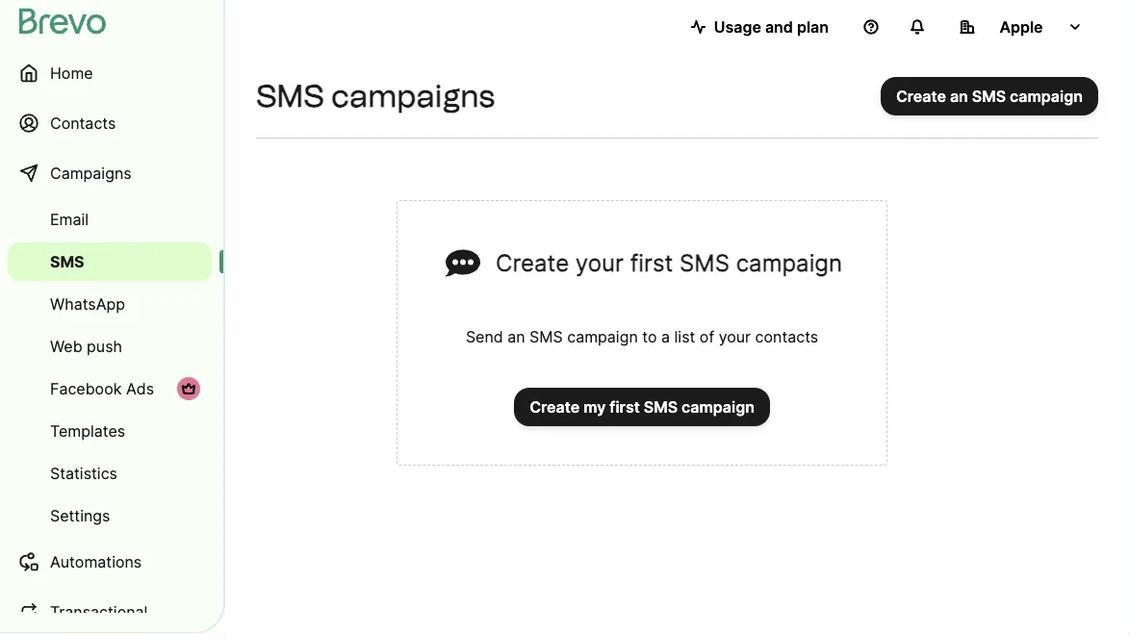 Task type: describe. For each thing, give the bounding box(es) containing it.
settings link
[[8, 497, 212, 535]]

0 vertical spatial your
[[576, 248, 624, 277]]

web
[[50, 337, 82, 356]]

transactional
[[50, 603, 148, 622]]

create my first sms campaign
[[530, 398, 755, 417]]

email
[[50, 210, 89, 229]]

statistics
[[50, 464, 117, 483]]

of
[[700, 327, 715, 346]]

first for my
[[610, 398, 640, 417]]

whatsapp link
[[8, 285, 212, 324]]

create an sms campaign button
[[881, 77, 1099, 116]]

send an sms campaign to a list of your contacts
[[466, 327, 819, 346]]

campaign up "contacts"
[[736, 248, 843, 277]]

apple
[[1000, 17, 1044, 36]]

automations
[[50, 553, 142, 572]]

left___rvooi image
[[181, 381, 196, 397]]

and
[[766, 17, 794, 36]]

create your first sms campaign
[[496, 248, 843, 277]]

an for send
[[508, 327, 525, 346]]

sms inside button
[[644, 398, 678, 417]]

web push link
[[8, 327, 212, 366]]

apple button
[[945, 8, 1099, 46]]

templates
[[50, 422, 125, 441]]

create for create your first sms campaign
[[496, 248, 569, 277]]

to
[[643, 327, 657, 346]]

sms campaigns
[[256, 78, 495, 115]]

statistics link
[[8, 455, 212, 493]]

facebook ads
[[50, 379, 154, 398]]



Task type: locate. For each thing, give the bounding box(es) containing it.
my
[[584, 398, 606, 417]]

usage and plan button
[[676, 8, 845, 46]]

automations link
[[8, 539, 212, 586]]

web push
[[50, 337, 122, 356]]

create my first sms campaign button
[[514, 388, 770, 427]]

0 vertical spatial create
[[897, 87, 947, 105]]

campaigns
[[50, 164, 132, 183]]

home link
[[8, 50, 212, 96]]

plan
[[797, 17, 829, 36]]

list
[[675, 327, 696, 346]]

usage and plan
[[714, 17, 829, 36]]

an for create
[[950, 87, 969, 105]]

campaign inside create an sms campaign button
[[1010, 87, 1083, 105]]

facebook
[[50, 379, 122, 398]]

first
[[631, 248, 673, 277], [610, 398, 640, 417]]

whatsapp
[[50, 295, 125, 313]]

1 horizontal spatial your
[[719, 327, 751, 346]]

ads
[[126, 379, 154, 398]]

campaign left to
[[567, 327, 638, 346]]

templates link
[[8, 412, 212, 451]]

push
[[87, 337, 122, 356]]

sms inside button
[[973, 87, 1007, 105]]

sms
[[256, 78, 324, 115], [973, 87, 1007, 105], [680, 248, 730, 277], [50, 252, 84, 271], [530, 327, 563, 346], [644, 398, 678, 417]]

campaigns link
[[8, 150, 212, 196]]

sms link
[[8, 243, 212, 281]]

contacts
[[756, 327, 819, 346]]

an inside button
[[950, 87, 969, 105]]

first up to
[[631, 248, 673, 277]]

your right the of
[[719, 327, 751, 346]]

a
[[662, 327, 670, 346]]

1 horizontal spatial an
[[950, 87, 969, 105]]

1 vertical spatial create
[[496, 248, 569, 277]]

0 vertical spatial an
[[950, 87, 969, 105]]

create for create an sms campaign
[[897, 87, 947, 105]]

campaign down "apple" button
[[1010, 87, 1083, 105]]

1 vertical spatial an
[[508, 327, 525, 346]]

0 horizontal spatial an
[[508, 327, 525, 346]]

1 vertical spatial your
[[719, 327, 751, 346]]

an down "apple" button
[[950, 87, 969, 105]]

your up the "send an sms campaign to a list of your contacts"
[[576, 248, 624, 277]]

contacts link
[[8, 100, 212, 146]]

create an sms campaign
[[897, 87, 1083, 105]]

facebook ads link
[[8, 370, 212, 408]]

usage
[[714, 17, 762, 36]]

1 vertical spatial first
[[610, 398, 640, 417]]

0 vertical spatial first
[[631, 248, 673, 277]]

create for create my first sms campaign
[[530, 398, 580, 417]]

contacts
[[50, 114, 116, 132]]

send
[[466, 327, 503, 346]]

first inside button
[[610, 398, 640, 417]]

your
[[576, 248, 624, 277], [719, 327, 751, 346]]

campaign
[[1010, 87, 1083, 105], [736, 248, 843, 277], [567, 327, 638, 346], [682, 398, 755, 417]]

home
[[50, 64, 93, 82]]

2 vertical spatial create
[[530, 398, 580, 417]]

campaign down the of
[[682, 398, 755, 417]]

an
[[950, 87, 969, 105], [508, 327, 525, 346]]

create inside button
[[530, 398, 580, 417]]

email link
[[8, 200, 212, 239]]

create inside button
[[897, 87, 947, 105]]

create
[[897, 87, 947, 105], [496, 248, 569, 277], [530, 398, 580, 417]]

first for your
[[631, 248, 673, 277]]

campaigns
[[331, 78, 495, 115]]

settings
[[50, 507, 110, 525]]

campaign inside the create my first sms campaign button
[[682, 398, 755, 417]]

transactional link
[[8, 589, 212, 635]]

0 horizontal spatial your
[[576, 248, 624, 277]]

first right my
[[610, 398, 640, 417]]

an right send at the bottom of page
[[508, 327, 525, 346]]



Task type: vqa. For each thing, say whether or not it's contained in the screenshot.
Find new customers & extend your reach
no



